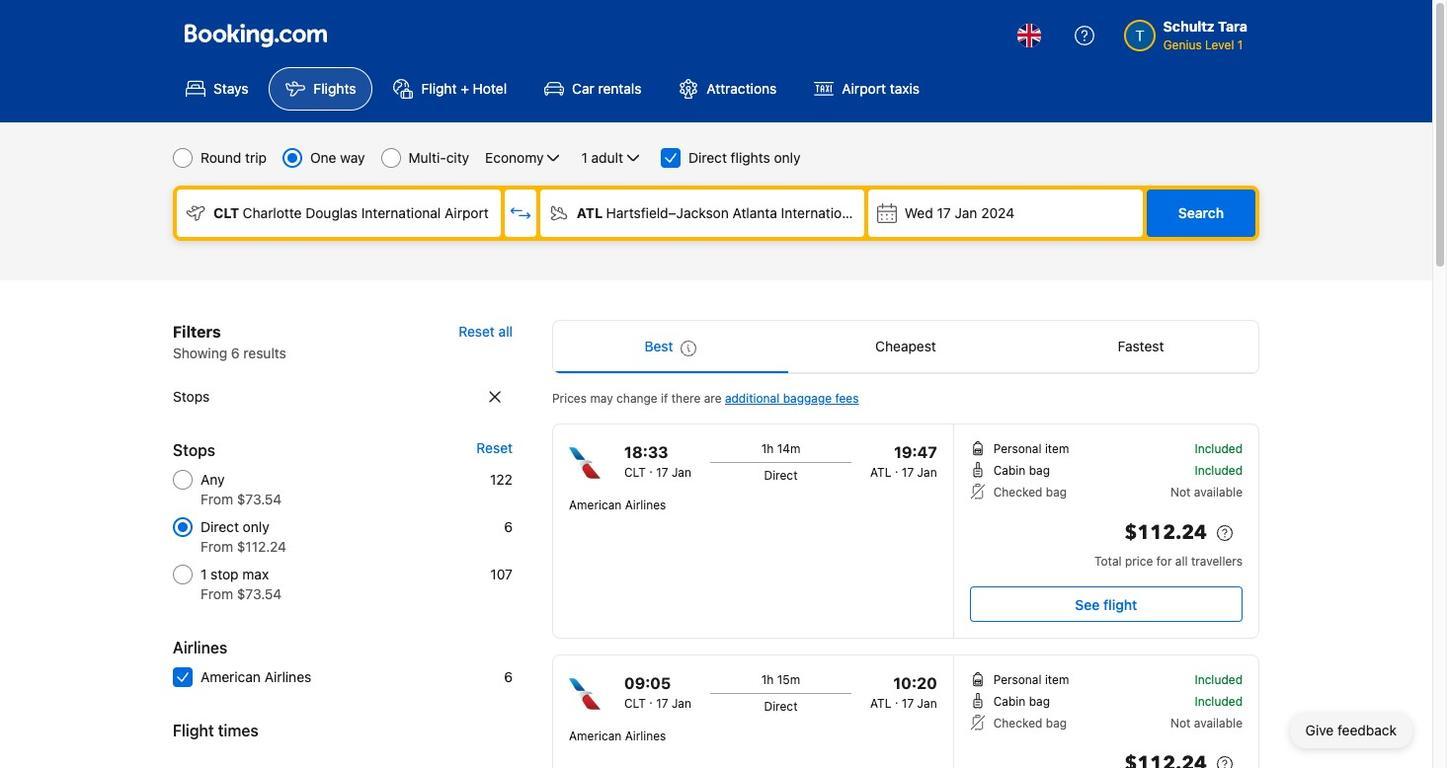 Task type: vqa. For each thing, say whether or not it's contained in the screenshot.
Not related to 19:47
yes



Task type: locate. For each thing, give the bounding box(es) containing it.
travellers
[[1191, 554, 1243, 569]]

airport for atl hartsfield–jackson atlanta international airport
[[864, 204, 908, 221]]

direct
[[688, 149, 727, 166], [764, 468, 798, 483], [201, 519, 239, 535], [764, 699, 798, 714]]

american airlines down 18:33 clt . 17 jan
[[569, 498, 666, 513]]

checked bag for 19:47
[[993, 485, 1067, 500]]

from inside any from $73.54
[[201, 491, 233, 508]]

$73.54 up direct only from $112.24
[[237, 491, 282, 508]]

1 horizontal spatial international
[[781, 204, 861, 221]]

1 vertical spatial 1
[[581, 149, 588, 166]]

3 from from the top
[[201, 586, 233, 603]]

1 cabin bag from the top
[[993, 463, 1050, 478]]

1 vertical spatial item
[[1045, 673, 1069, 687]]

1 vertical spatial only
[[243, 519, 269, 535]]

1 inside 1 stop max from $73.54
[[201, 566, 207, 583]]

flight times
[[173, 722, 258, 740]]

1 vertical spatial not
[[1171, 716, 1191, 731]]

only
[[774, 149, 801, 166], [243, 519, 269, 535]]

1 vertical spatial reset
[[476, 440, 513, 456]]

+
[[460, 80, 469, 97]]

17
[[937, 204, 951, 221], [656, 465, 668, 480], [902, 465, 914, 480], [656, 696, 668, 711], [902, 696, 914, 711]]

international down the multi-
[[361, 204, 441, 221]]

american airlines up times at the bottom left
[[201, 669, 311, 685]]

from inside 1 stop max from $73.54
[[201, 586, 233, 603]]

1 adult
[[581, 149, 623, 166]]

1 vertical spatial flight
[[173, 722, 214, 740]]

give
[[1305, 722, 1334, 739]]

1 vertical spatial cabin
[[993, 694, 1026, 709]]

19:47
[[894, 444, 937, 461]]

jan inside 10:20 atl . 17 jan
[[917, 696, 937, 711]]

all
[[498, 323, 513, 340], [1175, 554, 1188, 569]]

flights
[[314, 80, 356, 97]]

clt left charlotte
[[213, 204, 239, 221]]

1 $73.54 from the top
[[237, 491, 282, 508]]

2 vertical spatial clt
[[624, 696, 646, 711]]

0 vertical spatial only
[[774, 149, 801, 166]]

1 international from the left
[[361, 204, 441, 221]]

from
[[201, 491, 233, 508], [201, 538, 233, 555], [201, 586, 233, 603]]

1
[[1238, 38, 1243, 52], [581, 149, 588, 166], [201, 566, 207, 583]]

0 vertical spatial cabin
[[993, 463, 1026, 478]]

1 vertical spatial personal item
[[993, 673, 1069, 687]]

0 vertical spatial stops
[[173, 388, 210, 405]]

clt inside '09:05 clt . 17 jan'
[[624, 696, 646, 711]]

1 stops from the top
[[173, 388, 210, 405]]

$112.24 region
[[970, 518, 1243, 553], [970, 749, 1243, 768]]

0 horizontal spatial $112.24
[[237, 538, 286, 555]]

flight
[[421, 80, 457, 97], [173, 722, 214, 740]]

flights
[[731, 149, 770, 166]]

1 personal from the top
[[993, 442, 1042, 456]]

economy
[[485, 149, 544, 166]]

multi-
[[408, 149, 446, 166]]

checked for 10:20
[[993, 716, 1042, 731]]

flight for flight + hotel
[[421, 80, 457, 97]]

1 vertical spatial from
[[201, 538, 233, 555]]

personal item for 10:20
[[993, 673, 1069, 687]]

atl
[[577, 204, 603, 221], [870, 465, 891, 480], [870, 696, 891, 711]]

2 from from the top
[[201, 538, 233, 555]]

. inside '09:05 clt . 17 jan'
[[649, 692, 653, 707]]

1 vertical spatial clt
[[624, 465, 646, 480]]

clt down 18:33 in the bottom of the page
[[624, 465, 646, 480]]

$112.24 up the for
[[1125, 520, 1207, 546]]

clt for 09:05
[[624, 696, 646, 711]]

0 vertical spatial not available
[[1171, 485, 1243, 500]]

0 vertical spatial checked
[[993, 485, 1042, 500]]

2 vertical spatial american
[[569, 729, 622, 744]]

17 down 18:33 in the bottom of the page
[[656, 465, 668, 480]]

0 vertical spatial flight
[[421, 80, 457, 97]]

2 not from the top
[[1171, 716, 1191, 731]]

clt inside 18:33 clt . 17 jan
[[624, 465, 646, 480]]

1 not from the top
[[1171, 485, 1191, 500]]

0 horizontal spatial flight
[[173, 722, 214, 740]]

17 for 10:20
[[902, 696, 914, 711]]

flights link
[[269, 67, 373, 111]]

2 available from the top
[[1194, 716, 1243, 731]]

2 not available from the top
[[1171, 716, 1243, 731]]

1 1h from the top
[[761, 442, 774, 456]]

multi-city
[[408, 149, 469, 166]]

from down stop
[[201, 586, 233, 603]]

1 available from the top
[[1194, 485, 1243, 500]]

1 vertical spatial 6
[[504, 519, 513, 535]]

personal
[[993, 442, 1042, 456], [993, 673, 1042, 687]]

international
[[361, 204, 441, 221], [781, 204, 861, 221]]

international right atlanta
[[781, 204, 861, 221]]

atl inside 10:20 atl . 17 jan
[[870, 696, 891, 711]]

american for 18:33
[[569, 498, 622, 513]]

from up stop
[[201, 538, 233, 555]]

17 for 18:33
[[656, 465, 668, 480]]

10:20 atl . 17 jan
[[870, 675, 937, 711]]

1 vertical spatial available
[[1194, 716, 1243, 731]]

1 vertical spatial cabin bag
[[993, 694, 1050, 709]]

1 vertical spatial personal
[[993, 673, 1042, 687]]

reset for reset all
[[459, 323, 495, 340]]

tab list containing best
[[553, 321, 1258, 374]]

personal item
[[993, 442, 1069, 456], [993, 673, 1069, 687]]

19:47 atl . 17 jan
[[870, 444, 937, 480]]

best image
[[681, 341, 697, 357], [681, 341, 697, 357]]

available for 19:47
[[1194, 485, 1243, 500]]

2 cabin from the top
[[993, 694, 1026, 709]]

2 personal item from the top
[[993, 673, 1069, 687]]

0 vertical spatial personal
[[993, 442, 1042, 456]]

jan inside '09:05 clt . 17 jan'
[[672, 696, 691, 711]]

2 vertical spatial american airlines
[[569, 729, 666, 744]]

atl hartsfield–jackson atlanta international airport
[[577, 204, 908, 221]]

17 right wed
[[937, 204, 951, 221]]

direct down 1h 14m
[[764, 468, 798, 483]]

2 personal from the top
[[993, 673, 1042, 687]]

1 personal item from the top
[[993, 442, 1069, 456]]

14m
[[777, 442, 800, 456]]

0 vertical spatial personal item
[[993, 442, 1069, 456]]

atl inside the 19:47 atl . 17 jan
[[870, 465, 891, 480]]

0 vertical spatial atl
[[577, 204, 603, 221]]

flight left the +
[[421, 80, 457, 97]]

2 1h from the top
[[761, 673, 774, 687]]

see
[[1075, 596, 1100, 613]]

1h left 15m
[[761, 673, 774, 687]]

0 vertical spatial american
[[569, 498, 622, 513]]

$73.54 down max at the left
[[237, 586, 282, 603]]

only right flights
[[774, 149, 801, 166]]

1h
[[761, 442, 774, 456], [761, 673, 774, 687]]

1 vertical spatial $73.54
[[237, 586, 282, 603]]

0 vertical spatial reset
[[459, 323, 495, 340]]

hotel
[[473, 80, 507, 97]]

clt down 09:05
[[624, 696, 646, 711]]

clt for 18:33
[[624, 465, 646, 480]]

checked for 19:47
[[993, 485, 1042, 500]]

2 international from the left
[[781, 204, 861, 221]]

any from $73.54
[[201, 471, 282, 508]]

$73.54 inside 1 stop max from $73.54
[[237, 586, 282, 603]]

international for atlanta
[[781, 204, 861, 221]]

4 included from the top
[[1195, 694, 1243, 709]]

1 checked bag from the top
[[993, 485, 1067, 500]]

checked
[[993, 485, 1042, 500], [993, 716, 1042, 731]]

1 $112.24 region from the top
[[970, 518, 1243, 553]]

checked bag for 10:20
[[993, 716, 1067, 731]]

level
[[1205, 38, 1234, 52]]

0 vertical spatial checked bag
[[993, 485, 1067, 500]]

0 vertical spatial cabin bag
[[993, 463, 1050, 478]]

2 item from the top
[[1045, 673, 1069, 687]]

09:05
[[624, 675, 671, 692]]

prices
[[552, 391, 587, 406]]

. inside the 19:47 atl . 17 jan
[[895, 461, 898, 476]]

0 horizontal spatial all
[[498, 323, 513, 340]]

0 vertical spatial available
[[1194, 485, 1243, 500]]

cabin bag for 19:47
[[993, 463, 1050, 478]]

jan for 10:20
[[917, 696, 937, 711]]

stays
[[213, 80, 248, 97]]

personal item for 19:47
[[993, 442, 1069, 456]]

1h left 14m at the bottom right of the page
[[761, 442, 774, 456]]

1 horizontal spatial 1
[[581, 149, 588, 166]]

1 horizontal spatial all
[[1175, 554, 1188, 569]]

best
[[645, 338, 673, 355]]

stops down "showing"
[[173, 388, 210, 405]]

0 vertical spatial $112.24 region
[[970, 518, 1243, 553]]

additional baggage fees link
[[725, 391, 859, 406]]

from down any
[[201, 491, 233, 508]]

17 down 09:05
[[656, 696, 668, 711]]

jan
[[955, 204, 977, 221], [672, 465, 691, 480], [917, 465, 937, 480], [672, 696, 691, 711], [917, 696, 937, 711]]

stops
[[173, 388, 210, 405], [173, 442, 215, 459]]

$112.24 region containing $112.24
[[970, 518, 1243, 553]]

1 vertical spatial american airlines
[[201, 669, 311, 685]]

2 vertical spatial 1
[[201, 566, 207, 583]]

0 horizontal spatial only
[[243, 519, 269, 535]]

flight left times at the bottom left
[[173, 722, 214, 740]]

1 checked from the top
[[993, 485, 1042, 500]]

atl for 18:33
[[870, 465, 891, 480]]

way
[[340, 149, 365, 166]]

1 vertical spatial $112.24 region
[[970, 749, 1243, 768]]

american airlines down '09:05 clt . 17 jan'
[[569, 729, 666, 744]]

1 vertical spatial checked
[[993, 716, 1042, 731]]

2 vertical spatial atl
[[870, 696, 891, 711]]

0 vertical spatial american airlines
[[569, 498, 666, 513]]

only down any from $73.54
[[243, 519, 269, 535]]

1 vertical spatial atl
[[870, 465, 891, 480]]

tab list
[[553, 321, 1258, 374]]

charlotte
[[243, 204, 302, 221]]

2 $112.24 region from the top
[[970, 749, 1243, 768]]

direct down any from $73.54
[[201, 519, 239, 535]]

city
[[446, 149, 469, 166]]

0 horizontal spatial international
[[361, 204, 441, 221]]

atl for 09:05
[[870, 696, 891, 711]]

jan inside the 19:47 atl . 17 jan
[[917, 465, 937, 480]]

1 vertical spatial checked bag
[[993, 716, 1067, 731]]

flight for flight times
[[173, 722, 214, 740]]

. inside 10:20 atl . 17 jan
[[895, 692, 898, 707]]

item
[[1045, 442, 1069, 456], [1045, 673, 1069, 687]]

0 vertical spatial $73.54
[[237, 491, 282, 508]]

1 inside dropdown button
[[581, 149, 588, 166]]

cabin
[[993, 463, 1026, 478], [993, 694, 1026, 709]]

17 inside 18:33 clt . 17 jan
[[656, 465, 668, 480]]

booking.com logo image
[[185, 23, 327, 47], [185, 23, 327, 47]]

17 inside 10:20 atl . 17 jan
[[902, 696, 914, 711]]

$73.54 inside any from $73.54
[[237, 491, 282, 508]]

2 vertical spatial from
[[201, 586, 233, 603]]

see flight button
[[970, 587, 1243, 622]]

15m
[[777, 673, 800, 687]]

17 inside the 19:47 atl . 17 jan
[[902, 465, 914, 480]]

2 checked from the top
[[993, 716, 1042, 731]]

checked bag
[[993, 485, 1067, 500], [993, 716, 1067, 731]]

1 down the tara
[[1238, 38, 1243, 52]]

give feedback button
[[1290, 713, 1412, 749]]

american airlines
[[569, 498, 666, 513], [201, 669, 311, 685], [569, 729, 666, 744]]

0 vertical spatial 1
[[1238, 38, 1243, 52]]

1 vertical spatial 1h
[[761, 673, 774, 687]]

not available
[[1171, 485, 1243, 500], [1171, 716, 1243, 731]]

1 item from the top
[[1045, 442, 1069, 456]]

1 vertical spatial stops
[[173, 442, 215, 459]]

3 included from the top
[[1195, 673, 1243, 687]]

1 left 'adult'
[[581, 149, 588, 166]]

car rentals
[[572, 80, 641, 97]]

total
[[1094, 554, 1122, 569]]

1 left stop
[[201, 566, 207, 583]]

1 vertical spatial not available
[[1171, 716, 1243, 731]]

1 horizontal spatial only
[[774, 149, 801, 166]]

attractions link
[[662, 67, 793, 111]]

flight + hotel link
[[377, 67, 524, 111]]

flight inside "link"
[[421, 80, 457, 97]]

1 from from the top
[[201, 491, 233, 508]]

0 vertical spatial 1h
[[761, 442, 774, 456]]

only inside direct only from $112.24
[[243, 519, 269, 535]]

17 down 19:47
[[902, 465, 914, 480]]

2 $73.54 from the top
[[237, 586, 282, 603]]

fees
[[835, 391, 859, 406]]

jan inside 18:33 clt . 17 jan
[[672, 465, 691, 480]]

. for 09:05
[[649, 692, 653, 707]]

airlines
[[625, 498, 666, 513], [173, 639, 227, 657], [264, 669, 311, 685], [625, 729, 666, 744]]

total price for all travellers
[[1094, 554, 1243, 569]]

1 horizontal spatial $112.24
[[1125, 520, 1207, 546]]

additional
[[725, 391, 780, 406]]

american airlines for 09:05
[[569, 729, 666, 744]]

0 vertical spatial all
[[498, 323, 513, 340]]

17 down 10:20
[[902, 696, 914, 711]]

2 checked bag from the top
[[993, 716, 1067, 731]]

$112.24 up max at the left
[[237, 538, 286, 555]]

american for 09:05
[[569, 729, 622, 744]]

0 vertical spatial item
[[1045, 442, 1069, 456]]

stops up any
[[173, 442, 215, 459]]

0 vertical spatial from
[[201, 491, 233, 508]]

0 horizontal spatial 1
[[201, 566, 207, 583]]

2 cabin bag from the top
[[993, 694, 1050, 709]]

included
[[1195, 442, 1243, 456], [1195, 463, 1243, 478], [1195, 673, 1243, 687], [1195, 694, 1243, 709]]

reset inside button
[[459, 323, 495, 340]]

. for 18:33
[[649, 461, 653, 476]]

wed
[[904, 204, 933, 221]]

0 vertical spatial not
[[1171, 485, 1191, 500]]

1 cabin from the top
[[993, 463, 1026, 478]]

airport for clt charlotte douglas international airport
[[445, 204, 489, 221]]

1 horizontal spatial flight
[[421, 80, 457, 97]]

1 not available from the top
[[1171, 485, 1243, 500]]

cabin for 19:47
[[993, 463, 1026, 478]]

$73.54
[[237, 491, 282, 508], [237, 586, 282, 603]]

. inside 18:33 clt . 17 jan
[[649, 461, 653, 476]]

$112.24 inside region
[[1125, 520, 1207, 546]]

2 horizontal spatial 1
[[1238, 38, 1243, 52]]

genius
[[1163, 38, 1202, 52]]

17 inside '09:05 clt . 17 jan'
[[656, 696, 668, 711]]



Task type: describe. For each thing, give the bounding box(es) containing it.
not available for 10:20
[[1171, 716, 1243, 731]]

from inside direct only from $112.24
[[201, 538, 233, 555]]

showing 6 results
[[173, 345, 286, 362]]

0 vertical spatial clt
[[213, 204, 239, 221]]

fastest
[[1118, 338, 1164, 355]]

give feedback
[[1305, 722, 1397, 739]]

1 vertical spatial american
[[201, 669, 261, 685]]

attractions
[[707, 80, 777, 97]]

reset button
[[476, 439, 513, 458]]

adult
[[591, 149, 623, 166]]

direct only from $112.24
[[201, 519, 286, 555]]

round
[[201, 149, 241, 166]]

may
[[590, 391, 613, 406]]

2 vertical spatial 6
[[504, 669, 513, 685]]

price
[[1125, 554, 1153, 569]]

are
[[704, 391, 722, 406]]

cheapest
[[875, 338, 936, 355]]

item for 10:20
[[1045, 673, 1069, 687]]

09:05 clt . 17 jan
[[624, 675, 691, 711]]

direct flights only
[[688, 149, 801, 166]]

clt charlotte douglas international airport
[[213, 204, 489, 221]]

international for douglas
[[361, 204, 441, 221]]

feedback
[[1337, 722, 1397, 739]]

airport taxis
[[842, 80, 920, 97]]

trip
[[245, 149, 267, 166]]

taxis
[[890, 80, 920, 97]]

not for 10:20
[[1171, 716, 1191, 731]]

available for 10:20
[[1194, 716, 1243, 731]]

rentals
[[598, 80, 641, 97]]

flight
[[1103, 596, 1137, 613]]

search
[[1178, 204, 1224, 221]]

there
[[671, 391, 701, 406]]

car rentals link
[[528, 67, 658, 111]]

change
[[616, 391, 658, 406]]

best button
[[553, 321, 788, 372]]

1h for 09:05
[[761, 673, 774, 687]]

1 inside schultz tara genius level 1
[[1238, 38, 1243, 52]]

jan for 09:05
[[672, 696, 691, 711]]

jan for 18:33
[[672, 465, 691, 480]]

personal for 19:47
[[993, 442, 1042, 456]]

flight + hotel
[[421, 80, 507, 97]]

see flight
[[1075, 596, 1137, 613]]

schultz tara genius level 1
[[1163, 18, 1248, 52]]

$112.24 inside direct only from $112.24
[[237, 538, 286, 555]]

hartsfield–jackson
[[606, 204, 729, 221]]

1 vertical spatial all
[[1175, 554, 1188, 569]]

122
[[490, 471, 513, 488]]

. for 19:47
[[895, 461, 898, 476]]

not available for 19:47
[[1171, 485, 1243, 500]]

18:33 clt . 17 jan
[[624, 444, 691, 480]]

1 for 1 adult
[[581, 149, 588, 166]]

direct down 1h 15m
[[764, 699, 798, 714]]

max
[[242, 566, 269, 583]]

stop
[[211, 566, 239, 583]]

showing
[[173, 345, 227, 362]]

107
[[490, 566, 513, 583]]

personal for 10:20
[[993, 673, 1042, 687]]

0 vertical spatial 6
[[231, 345, 240, 362]]

1 included from the top
[[1195, 442, 1243, 456]]

prices may change if there are additional baggage fees
[[552, 391, 859, 406]]

cabin bag for 10:20
[[993, 694, 1050, 709]]

american airlines for 18:33
[[569, 498, 666, 513]]

baggage
[[783, 391, 832, 406]]

one way
[[310, 149, 365, 166]]

2 included from the top
[[1195, 463, 1243, 478]]

2024
[[981, 204, 1015, 221]]

round trip
[[201, 149, 267, 166]]

search button
[[1147, 190, 1255, 237]]

if
[[661, 391, 668, 406]]

stays link
[[169, 67, 265, 111]]

1 adult button
[[579, 146, 645, 170]]

1h for 18:33
[[761, 442, 774, 456]]

filters
[[173, 323, 221, 341]]

jan for 19:47
[[917, 465, 937, 480]]

tara
[[1218, 18, 1248, 35]]

times
[[218, 722, 258, 740]]

1h 14m
[[761, 442, 800, 456]]

not for 19:47
[[1171, 485, 1191, 500]]

reset all button
[[459, 320, 513, 344]]

1 for 1 stop max from $73.54
[[201, 566, 207, 583]]

all inside reset all button
[[498, 323, 513, 340]]

wed 17 jan 2024
[[904, 204, 1015, 221]]

douglas
[[306, 204, 358, 221]]

reset all
[[459, 323, 513, 340]]

cabin for 10:20
[[993, 694, 1026, 709]]

. for 10:20
[[895, 692, 898, 707]]

17 for 09:05
[[656, 696, 668, 711]]

car
[[572, 80, 594, 97]]

17 for 19:47
[[902, 465, 914, 480]]

results
[[243, 345, 286, 362]]

reset for reset
[[476, 440, 513, 456]]

jan inside dropdown button
[[955, 204, 977, 221]]

10:20
[[893, 675, 937, 692]]

1h 15m
[[761, 673, 800, 687]]

for
[[1156, 554, 1172, 569]]

schultz
[[1163, 18, 1215, 35]]

17 inside dropdown button
[[937, 204, 951, 221]]

one
[[310, 149, 336, 166]]

2 stops from the top
[[173, 442, 215, 459]]

cheapest button
[[788, 321, 1023, 372]]

direct inside direct only from $112.24
[[201, 519, 239, 535]]

wed 17 jan 2024 button
[[868, 190, 1143, 237]]

fastest button
[[1023, 321, 1258, 372]]

airport taxis link
[[797, 67, 936, 111]]

1 stop max from $73.54
[[201, 566, 282, 603]]

direct left flights
[[688, 149, 727, 166]]

18:33
[[624, 444, 668, 461]]

item for 19:47
[[1045, 442, 1069, 456]]

any
[[201, 471, 225, 488]]



